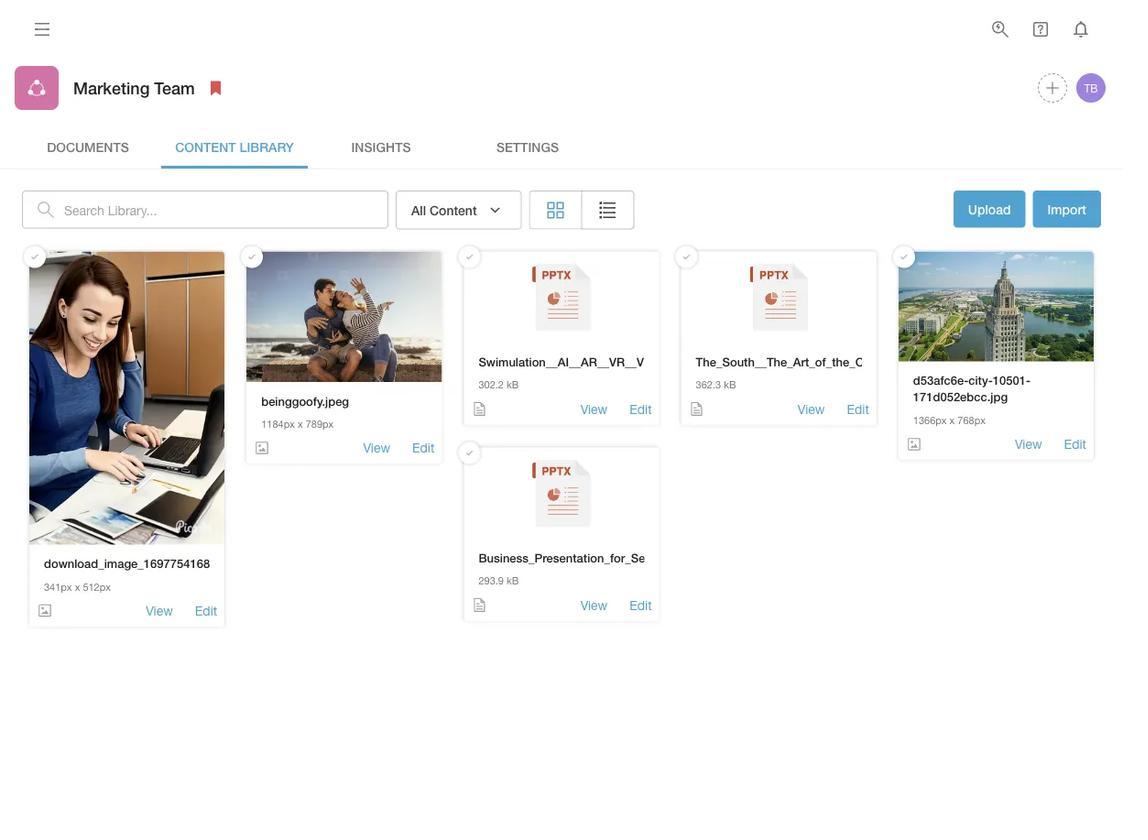 Task type: locate. For each thing, give the bounding box(es) containing it.
171d052ebcc.jpg
[[914, 390, 1009, 404]]

1184px x 789px
[[261, 418, 334, 430]]

content inside button
[[430, 203, 477, 218]]

kb right the 362.3
[[724, 379, 737, 391]]

edit for the_south__the_art_of_the_cypress.pptx
[[847, 402, 870, 417]]

362.3
[[696, 379, 722, 391]]

content
[[175, 139, 236, 154], [430, 203, 477, 218]]

content down remove bookmark image
[[175, 139, 236, 154]]

10501-
[[994, 373, 1031, 388]]

edit link for beinggoofy.jpeg
[[413, 439, 435, 457]]

edit link for d53afc6e-city-10501- 171d052ebcc.jpg
[[1065, 435, 1087, 453]]

0 horizontal spatial x
[[75, 581, 80, 593]]

kb for business_presentation_for_serious_business.pptx
[[507, 575, 519, 587]]

x left 768px
[[950, 414, 955, 426]]

view link for download_image_1697754168778.png
[[146, 602, 173, 620]]

view link for business_presentation_for_serious_business.pptx
[[581, 597, 608, 615]]

view for beinggoofy.jpeg
[[363, 441, 391, 456]]

edit link for download_image_1697754168778.png
[[195, 602, 217, 620]]

x for d53afc6e-city-10501- 171d052ebcc.jpg
[[950, 414, 955, 426]]

293.9
[[479, 575, 504, 587]]

kb right 293.9
[[507, 575, 519, 587]]

x left 512px
[[75, 581, 80, 593]]

view
[[581, 402, 608, 417], [798, 402, 825, 417], [1016, 437, 1043, 452], [363, 441, 391, 456], [581, 598, 608, 613], [146, 604, 173, 619]]

0 vertical spatial content
[[175, 139, 236, 154]]

content right all
[[430, 203, 477, 218]]

business_presentation_for_serious_business.pptx
[[479, 551, 757, 566]]

edit for download_image_1697754168778.png
[[195, 604, 217, 619]]

download_image_1697754168778.png
[[44, 557, 254, 571]]

kb right 302.2
[[507, 379, 519, 391]]

settings
[[497, 139, 559, 154]]

1 horizontal spatial content
[[430, 203, 477, 218]]

edit for business_presentation_for_serious_business.pptx
[[630, 598, 652, 613]]

documents
[[47, 139, 129, 154]]

edit link for the_south__the_art_of_the_cypress.pptx
[[847, 400, 870, 418]]

tab list
[[15, 125, 1109, 169]]

x
[[950, 414, 955, 426], [298, 418, 303, 430], [75, 581, 80, 593]]

content library link
[[161, 125, 308, 169]]

2 horizontal spatial x
[[950, 414, 955, 426]]

edit
[[630, 402, 652, 417], [847, 402, 870, 417], [1065, 437, 1087, 452], [413, 441, 435, 456], [630, 598, 652, 613], [195, 604, 217, 619]]

512px
[[83, 581, 111, 593]]

0 horizontal spatial content
[[175, 139, 236, 154]]

302.2
[[479, 379, 504, 391]]

kb for the_south__the_art_of_the_cypress.pptx
[[724, 379, 737, 391]]

all content
[[412, 203, 477, 218]]

1 horizontal spatial x
[[298, 418, 303, 430]]

view link for beinggoofy.jpeg
[[363, 439, 391, 457]]

362.3 kb
[[696, 379, 737, 391]]

d53afc6e city 10501 171d052ebcc.jpg image
[[899, 252, 1095, 362]]

d53afc6e-city-10501- 171d052ebcc.jpg
[[914, 373, 1031, 404]]

view for the_south__the_art_of_the_cypress.pptx
[[798, 402, 825, 417]]

insights link
[[308, 125, 455, 169]]

view for download_image_1697754168778.png
[[146, 604, 173, 619]]

x for beinggoofy.jpeg
[[298, 418, 303, 430]]

upload button
[[954, 191, 1026, 230], [954, 191, 1026, 228]]

1366px
[[914, 414, 947, 426]]

1 vertical spatial content
[[430, 203, 477, 218]]

download_image_1697754168778.png image
[[29, 252, 225, 545]]

all content button
[[396, 191, 522, 230]]

edit link
[[630, 400, 652, 418], [847, 400, 870, 418], [1065, 435, 1087, 453], [413, 439, 435, 457], [630, 597, 652, 615], [195, 602, 217, 620]]

group
[[529, 191, 635, 230]]

view link
[[581, 400, 608, 418], [798, 400, 825, 418], [1016, 435, 1043, 453], [363, 439, 391, 457], [581, 597, 608, 615], [146, 602, 173, 620]]

1366px x 768px
[[914, 414, 986, 426]]

kb
[[507, 379, 519, 391], [724, 379, 737, 391], [507, 575, 519, 587]]

d53afc6e-
[[914, 373, 969, 388]]

293.9 kb
[[479, 575, 519, 587]]

view link for the_south__the_art_of_the_cypress.pptx
[[798, 400, 825, 418]]

remove bookmark image
[[205, 77, 227, 99]]

x left 789px
[[298, 418, 303, 430]]



Task type: describe. For each thing, give the bounding box(es) containing it.
marketing
[[73, 78, 150, 98]]

documents link
[[15, 125, 161, 169]]

team
[[154, 78, 195, 98]]

beinggoofy.jpeg image
[[247, 252, 442, 382]]

tb button
[[1074, 71, 1109, 105]]

x for download_image_1697754168778.png
[[75, 581, 80, 593]]

1184px
[[261, 418, 295, 430]]

settings link
[[455, 125, 601, 169]]

768px
[[958, 414, 986, 426]]

edit for beinggoofy.jpeg
[[413, 441, 435, 456]]

789px
[[306, 418, 334, 430]]

Search Library... search field
[[64, 191, 389, 229]]

view link for d53afc6e-city-10501- 171d052ebcc.jpg
[[1016, 435, 1043, 453]]

341px x 512px
[[44, 581, 111, 593]]

tb
[[1085, 82, 1099, 94]]

view for d53afc6e-city-10501- 171d052ebcc.jpg
[[1016, 437, 1043, 452]]

library
[[240, 139, 294, 154]]

upload
[[969, 202, 1012, 217]]

view for business_presentation_for_serious_business.pptx
[[581, 598, 608, 613]]

all
[[412, 203, 426, 218]]

341px
[[44, 581, 72, 593]]

marketing team
[[73, 78, 195, 98]]

insights
[[352, 139, 411, 154]]

tab list containing documents
[[15, 125, 1109, 169]]

city-
[[969, 373, 994, 388]]

content library
[[175, 139, 294, 154]]

edit for d53afc6e-city-10501- 171d052ebcc.jpg
[[1065, 437, 1087, 452]]

302.2 kb
[[479, 379, 519, 391]]

import
[[1048, 202, 1087, 217]]

the_south__the_art_of_the_cypress.pptx
[[696, 355, 929, 369]]

beinggoofy.jpeg
[[261, 394, 349, 408]]

edit link for business_presentation_for_serious_business.pptx
[[630, 597, 652, 615]]

import button
[[1034, 191, 1102, 228]]



Task type: vqa. For each thing, say whether or not it's contained in the screenshot.
d53afc6e-city-10501- 171d052ebcc.jpg's Edit LINK
yes



